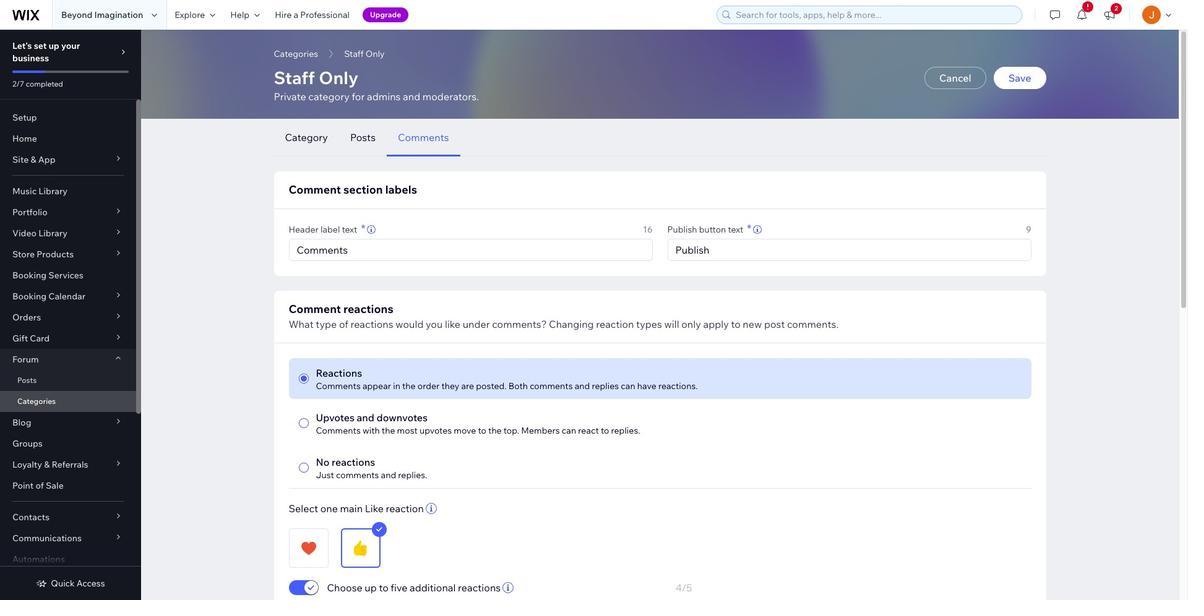 Task type: describe. For each thing, give the bounding box(es) containing it.
beyond imagination
[[61, 9, 143, 20]]

help
[[231, 9, 250, 20]]

of inside 'comment reactions what type of reactions would you like under comments? changing reaction types will only apply to new post comments.'
[[339, 318, 349, 331]]

moderators.
[[423, 90, 479, 103]]

text for publish button text *
[[729, 224, 744, 235]]

categories link
[[0, 391, 136, 412]]

publish
[[668, 224, 698, 235]]

quick
[[51, 578, 75, 590]]

cancel button
[[925, 67, 987, 89]]

post
[[765, 318, 786, 331]]

point of sale link
[[0, 476, 136, 497]]

forum button
[[0, 349, 136, 370]]

additional
[[410, 582, 456, 594]]

setup link
[[0, 107, 136, 128]]

hire a professional
[[275, 9, 350, 20]]

site
[[12, 154, 29, 165]]

0 horizontal spatial reaction
[[386, 503, 424, 515]]

/
[[682, 582, 687, 594]]

private
[[274, 90, 306, 103]]

booking calendar button
[[0, 286, 136, 307]]

under
[[463, 318, 490, 331]]

gift
[[12, 333, 28, 344]]

products
[[37, 249, 74, 260]]

label
[[321, 224, 340, 235]]

select one main like reaction
[[289, 503, 424, 515]]

and inside no reactions just comments and replies.
[[381, 470, 396, 481]]

types
[[637, 318, 663, 331]]

referrals
[[52, 459, 88, 471]]

like
[[365, 503, 384, 515]]

card
[[30, 333, 50, 344]]

cancel
[[940, 72, 972, 84]]

save
[[1009, 72, 1032, 84]]

five
[[391, 582, 408, 594]]

* for header label text *
[[361, 222, 366, 236]]

home
[[12, 133, 37, 144]]

hire
[[275, 9, 292, 20]]

booking services link
[[0, 265, 136, 286]]

order
[[418, 381, 440, 392]]

upvotes and downvotes comments with the most upvotes move to the top. members can react to replies.
[[316, 412, 641, 437]]

what
[[289, 318, 314, 331]]

video
[[12, 228, 37, 239]]

booking for booking services
[[12, 270, 47, 281]]

header
[[289, 224, 319, 235]]

9
[[1027, 224, 1032, 235]]

4 / 5
[[676, 582, 693, 594]]

video library button
[[0, 223, 136, 244]]

up inside 'let's set up your business'
[[49, 40, 59, 51]]

most
[[397, 425, 418, 437]]

& for site
[[31, 154, 36, 165]]

access
[[77, 578, 105, 590]]

sidebar element
[[0, 30, 141, 601]]

2/7
[[12, 79, 24, 89]]

to right the 'react'
[[601, 425, 610, 437]]

both
[[509, 381, 528, 392]]

new
[[743, 318, 762, 331]]

comments inside no reactions just comments and replies.
[[336, 470, 379, 481]]

and inside reactions comments appear in the order they are posted. both comments and replies can have reactions.
[[575, 381, 590, 392]]

Header label text field
[[293, 240, 649, 261]]

loyalty & referrals button
[[0, 455, 136, 476]]

loyalty & referrals
[[12, 459, 88, 471]]

reactions
[[316, 367, 362, 380]]

have
[[638, 381, 657, 392]]

library for music library
[[39, 186, 68, 197]]

choose up to five additional reactions
[[327, 582, 501, 594]]

comment for comment section labels
[[289, 183, 341, 197]]

orders
[[12, 312, 41, 323]]

upvotes
[[420, 425, 452, 437]]

text for header label text *
[[342, 224, 358, 235]]

comments inside reactions comments appear in the order they are posted. both comments and replies can have reactions.
[[530, 381, 573, 392]]

let's set up your business
[[12, 40, 80, 64]]

in
[[393, 381, 401, 392]]

your
[[61, 40, 80, 51]]

1 vertical spatial up
[[365, 582, 377, 594]]

booking for booking calendar
[[12, 291, 47, 302]]

beyond
[[61, 9, 92, 20]]

video library
[[12, 228, 67, 239]]

staff
[[274, 67, 315, 89]]

home link
[[0, 128, 136, 149]]

posts button
[[339, 119, 387, 157]]

store products
[[12, 249, 74, 260]]

quick access
[[51, 578, 105, 590]]

type
[[316, 318, 337, 331]]

categories for categories link
[[17, 397, 56, 406]]

5
[[687, 582, 693, 594]]

one
[[321, 503, 338, 515]]

will
[[665, 318, 680, 331]]

2 horizontal spatial the
[[489, 425, 502, 437]]

react
[[579, 425, 599, 437]]

upgrade
[[370, 10, 401, 19]]

set
[[34, 40, 47, 51]]

categories button
[[268, 45, 325, 63]]

point
[[12, 481, 34, 492]]



Task type: locate. For each thing, give the bounding box(es) containing it.
library up products
[[38, 228, 67, 239]]

2 booking from the top
[[12, 291, 47, 302]]

comments right just
[[336, 470, 379, 481]]

and left replies
[[575, 381, 590, 392]]

1 vertical spatial booking
[[12, 291, 47, 302]]

0 horizontal spatial replies.
[[398, 470, 428, 481]]

0 horizontal spatial posts
[[17, 376, 37, 385]]

posts inside sidebar element
[[17, 376, 37, 385]]

2 comment from the top
[[289, 302, 341, 316]]

comments inside upvotes and downvotes comments with the most upvotes move to the top. members can react to replies.
[[316, 425, 361, 437]]

the left top.
[[489, 425, 502, 437]]

labels
[[386, 183, 417, 197]]

reaction inside 'comment reactions what type of reactions would you like under comments? changing reaction types will only apply to new post comments.'
[[596, 318, 634, 331]]

blog
[[12, 417, 31, 429]]

music
[[12, 186, 37, 197]]

1 vertical spatial comments
[[316, 381, 361, 392]]

forum
[[12, 354, 39, 365]]

comments inside reactions comments appear in the order they are posted. both comments and replies can have reactions.
[[316, 381, 361, 392]]

library up portfolio "popup button"
[[39, 186, 68, 197]]

they
[[442, 381, 460, 392]]

completed
[[26, 79, 63, 89]]

1 vertical spatial reaction
[[386, 503, 424, 515]]

0 horizontal spatial up
[[49, 40, 59, 51]]

and right the admins on the top left
[[403, 90, 421, 103]]

0 vertical spatial booking
[[12, 270, 47, 281]]

of inside sidebar element
[[36, 481, 44, 492]]

1 vertical spatial comment
[[289, 302, 341, 316]]

store
[[12, 249, 35, 260]]

option group containing reactions
[[289, 359, 1032, 489]]

up
[[49, 40, 59, 51], [365, 582, 377, 594]]

the right in
[[403, 381, 416, 392]]

1 horizontal spatial replies.
[[612, 425, 641, 437]]

admins
[[367, 90, 401, 103]]

2 vertical spatial comments
[[316, 425, 361, 437]]

* for publish button text *
[[748, 222, 752, 236]]

1 horizontal spatial reaction
[[596, 318, 634, 331]]

comments right both
[[530, 381, 573, 392]]

categories inside sidebar element
[[17, 397, 56, 406]]

sale
[[46, 481, 64, 492]]

2 library from the top
[[38, 228, 67, 239]]

music library link
[[0, 181, 136, 202]]

appear
[[363, 381, 391, 392]]

comments down the upvotes
[[316, 425, 361, 437]]

replies. inside no reactions just comments and replies.
[[398, 470, 428, 481]]

top.
[[504, 425, 520, 437]]

booking up orders
[[12, 291, 47, 302]]

tab list
[[274, 119, 1047, 157]]

1 horizontal spatial can
[[621, 381, 636, 392]]

1 vertical spatial can
[[562, 425, 577, 437]]

up right choose
[[365, 582, 377, 594]]

main
[[340, 503, 363, 515]]

contacts button
[[0, 507, 136, 528]]

no reactions just comments and replies.
[[316, 456, 428, 481]]

quick access button
[[36, 578, 105, 590]]

replies. right the 'react'
[[612, 425, 641, 437]]

library for video library
[[38, 228, 67, 239]]

category
[[285, 131, 328, 144]]

categories for categories button
[[274, 48, 318, 59]]

2/7 completed
[[12, 79, 63, 89]]

2 * from the left
[[748, 222, 752, 236]]

0 horizontal spatial can
[[562, 425, 577, 437]]

can for appear
[[621, 381, 636, 392]]

posts for posts button
[[350, 131, 376, 144]]

upgrade button
[[363, 7, 409, 22]]

no
[[316, 456, 330, 469]]

replies. inside upvotes and downvotes comments with the most upvotes move to the top. members can react to replies.
[[612, 425, 641, 437]]

comments button
[[387, 119, 461, 157]]

can inside reactions comments appear in the order they are posted. both comments and replies can have reactions.
[[621, 381, 636, 392]]

comments
[[530, 381, 573, 392], [336, 470, 379, 481]]

can for downvotes
[[562, 425, 577, 437]]

store products button
[[0, 244, 136, 265]]

1 vertical spatial comments
[[336, 470, 379, 481]]

4
[[676, 582, 682, 594]]

*
[[361, 222, 366, 236], [748, 222, 752, 236]]

to left new
[[732, 318, 741, 331]]

& right site
[[31, 154, 36, 165]]

to right move
[[478, 425, 487, 437]]

0 horizontal spatial comments
[[336, 470, 379, 481]]

portfolio button
[[0, 202, 136, 223]]

a
[[294, 9, 298, 20]]

Search for tools, apps, help & more... field
[[733, 6, 1019, 24]]

1 horizontal spatial text
[[729, 224, 744, 235]]

2 text from the left
[[729, 224, 744, 235]]

* right label
[[361, 222, 366, 236]]

16
[[643, 224, 653, 235]]

changing
[[549, 318, 594, 331]]

1 vertical spatial replies.
[[398, 470, 428, 481]]

members
[[522, 425, 560, 437]]

1 vertical spatial library
[[38, 228, 67, 239]]

of
[[339, 318, 349, 331], [36, 481, 44, 492]]

and inside 'staff only private category for admins and moderators.'
[[403, 90, 421, 103]]

& for loyalty
[[44, 459, 50, 471]]

& right loyalty
[[44, 459, 50, 471]]

reactions comments appear in the order they are posted. both comments and replies can have reactions.
[[316, 367, 698, 392]]

0 horizontal spatial text
[[342, 224, 358, 235]]

1 horizontal spatial the
[[403, 381, 416, 392]]

1 booking from the top
[[12, 270, 47, 281]]

&
[[31, 154, 36, 165], [44, 459, 50, 471]]

comment reactions what type of reactions would you like under comments? changing reaction types will only apply to new post comments.
[[289, 302, 839, 331]]

0 horizontal spatial *
[[361, 222, 366, 236]]

booking
[[12, 270, 47, 281], [12, 291, 47, 302]]

and inside upvotes and downvotes comments with the most upvotes move to the top. members can react to replies.
[[357, 412, 375, 424]]

are
[[462, 381, 474, 392]]

comments inside button
[[398, 131, 449, 144]]

1 vertical spatial categories
[[17, 397, 56, 406]]

0 horizontal spatial categories
[[17, 397, 56, 406]]

library inside dropdown button
[[38, 228, 67, 239]]

automations link
[[0, 549, 136, 570]]

imagination
[[94, 9, 143, 20]]

posts inside button
[[350, 131, 376, 144]]

comment up the header label text * on the top left
[[289, 183, 341, 197]]

comment
[[289, 183, 341, 197], [289, 302, 341, 316]]

the
[[403, 381, 416, 392], [382, 425, 395, 437], [489, 425, 502, 437]]

text right label
[[342, 224, 358, 235]]

and up with on the left of page
[[357, 412, 375, 424]]

text inside the publish button text *
[[729, 224, 744, 235]]

* right button at right
[[748, 222, 752, 236]]

comments down reactions
[[316, 381, 361, 392]]

of right type on the left bottom of page
[[339, 318, 349, 331]]

portfolio
[[12, 207, 47, 218]]

0 vertical spatial posts
[[350, 131, 376, 144]]

comments down moderators.
[[398, 131, 449, 144]]

option group
[[289, 359, 1032, 489]]

posts for the posts link
[[17, 376, 37, 385]]

with
[[363, 425, 380, 437]]

select
[[289, 503, 318, 515]]

replies. down most
[[398, 470, 428, 481]]

tab list containing category
[[274, 119, 1047, 157]]

0 vertical spatial can
[[621, 381, 636, 392]]

booking calendar
[[12, 291, 86, 302]]

1 horizontal spatial categories
[[274, 48, 318, 59]]

the inside reactions comments appear in the order they are posted. both comments and replies can have reactions.
[[403, 381, 416, 392]]

services
[[48, 270, 84, 281]]

reaction left types
[[596, 318, 634, 331]]

booking down store on the top left of the page
[[12, 270, 47, 281]]

can inside upvotes and downvotes comments with the most upvotes move to the top. members can react to replies.
[[562, 425, 577, 437]]

0 horizontal spatial of
[[36, 481, 44, 492]]

comment up type on the left bottom of page
[[289, 302, 341, 316]]

comments?
[[493, 318, 547, 331]]

Publish button text field
[[672, 240, 1028, 261]]

up right set
[[49, 40, 59, 51]]

1 library from the top
[[39, 186, 68, 197]]

can left the 'react'
[[562, 425, 577, 437]]

1 horizontal spatial &
[[44, 459, 50, 471]]

site & app
[[12, 154, 55, 165]]

choose
[[327, 582, 363, 594]]

the right with on the left of page
[[382, 425, 395, 437]]

reactions inside no reactions just comments and replies.
[[332, 456, 375, 469]]

0 vertical spatial categories
[[274, 48, 318, 59]]

0 vertical spatial library
[[39, 186, 68, 197]]

0 vertical spatial reaction
[[596, 318, 634, 331]]

business
[[12, 53, 49, 64]]

of left sale
[[36, 481, 44, 492]]

posts link
[[0, 370, 136, 391]]

help button
[[223, 0, 268, 30]]

header label text *
[[289, 222, 366, 236]]

only
[[682, 318, 702, 331]]

booking inside booking services link
[[12, 270, 47, 281]]

would
[[396, 318, 424, 331]]

0 horizontal spatial the
[[382, 425, 395, 437]]

0 vertical spatial comments
[[530, 381, 573, 392]]

reaction right like
[[386, 503, 424, 515]]

0 vertical spatial comment
[[289, 183, 341, 197]]

and
[[403, 90, 421, 103], [575, 381, 590, 392], [357, 412, 375, 424], [381, 470, 396, 481]]

to left 'five'
[[379, 582, 389, 594]]

1 vertical spatial posts
[[17, 376, 37, 385]]

booking inside the booking calendar popup button
[[12, 291, 47, 302]]

1 horizontal spatial posts
[[350, 131, 376, 144]]

1 horizontal spatial up
[[365, 582, 377, 594]]

groups
[[12, 438, 43, 450]]

site & app button
[[0, 149, 136, 170]]

and up like
[[381, 470, 396, 481]]

1 comment from the top
[[289, 183, 341, 197]]

1 vertical spatial &
[[44, 459, 50, 471]]

0 vertical spatial replies.
[[612, 425, 641, 437]]

1 horizontal spatial *
[[748, 222, 752, 236]]

text inside the header label text *
[[342, 224, 358, 235]]

1 horizontal spatial of
[[339, 318, 349, 331]]

posted.
[[476, 381, 507, 392]]

0 vertical spatial of
[[339, 318, 349, 331]]

apply
[[704, 318, 729, 331]]

text right button at right
[[729, 224, 744, 235]]

move
[[454, 425, 476, 437]]

posts down forum
[[17, 376, 37, 385]]

comment inside 'comment reactions what type of reactions would you like under comments? changing reaction types will only apply to new post comments.'
[[289, 302, 341, 316]]

orders button
[[0, 307, 136, 328]]

to inside 'comment reactions what type of reactions would you like under comments? changing reaction types will only apply to new post comments.'
[[732, 318, 741, 331]]

category
[[309, 90, 350, 103]]

1 * from the left
[[361, 222, 366, 236]]

blog button
[[0, 412, 136, 433]]

0 vertical spatial &
[[31, 154, 36, 165]]

contacts
[[12, 512, 50, 523]]

booking services
[[12, 270, 84, 281]]

comment section labels
[[289, 183, 417, 197]]

0 vertical spatial up
[[49, 40, 59, 51]]

categories up blog
[[17, 397, 56, 406]]

0 vertical spatial comments
[[398, 131, 449, 144]]

music library
[[12, 186, 68, 197]]

1 text from the left
[[342, 224, 358, 235]]

categories inside button
[[274, 48, 318, 59]]

& inside 'dropdown button'
[[31, 154, 36, 165]]

can left have
[[621, 381, 636, 392]]

1 vertical spatial of
[[36, 481, 44, 492]]

posts down for
[[350, 131, 376, 144]]

calendar
[[48, 291, 86, 302]]

categories up staff
[[274, 48, 318, 59]]

button
[[700, 224, 727, 235]]

1 horizontal spatial comments
[[530, 381, 573, 392]]

& inside popup button
[[44, 459, 50, 471]]

comment for comment reactions what type of reactions would you like under comments? changing reaction types will only apply to new post comments.
[[289, 302, 341, 316]]

0 horizontal spatial &
[[31, 154, 36, 165]]



Task type: vqa. For each thing, say whether or not it's contained in the screenshot.
COMPARE PLANS link
no



